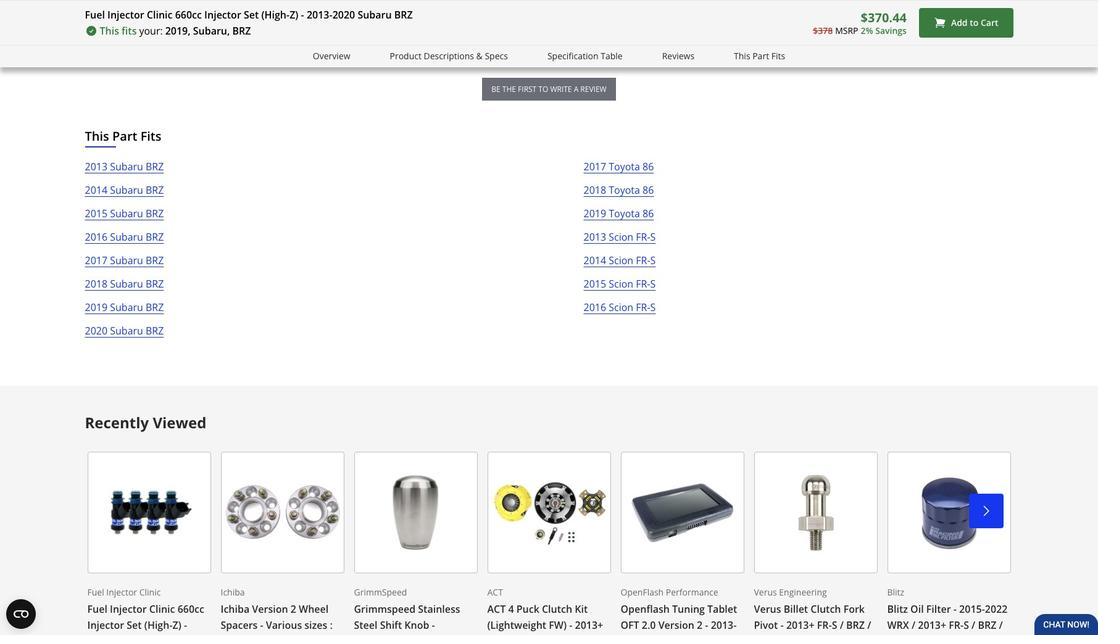 Task type: vqa. For each thing, say whether or not it's contained in the screenshot.


Task type: describe. For each thing, give the bounding box(es) containing it.
brz inside fuel injector clinic fuel injector clinic 660cc injector set (high-z) - 2013-2020 subaru brz
[[175, 635, 194, 635]]

- inside the blitz blitz oil filter - 2015-2022 wrx / 2013+ fr-s / brz / 86
[[954, 603, 957, 616]]

2015-
[[960, 603, 985, 616]]

&
[[476, 50, 483, 62]]

2 vertical spatial clinic
[[149, 603, 175, 616]]

subaru,
[[193, 24, 230, 38]]

2017 subaru brz
[[85, 254, 164, 268]]

add to cart
[[951, 17, 999, 29]]

brz down 2019 subaru brz link
[[146, 324, 164, 338]]

2015 subaru brz
[[85, 207, 164, 221]]

- inside openflash performance openflash tuning tablet oft 2.0 version 2 - 2013- 2016 scion frs / 201
[[705, 619, 709, 632]]

2 blitz from the top
[[888, 603, 908, 616]]

fr- down 2014 scion fr-s link on the top
[[636, 277, 651, 291]]

performance
[[666, 587, 718, 599]]

2 inside ichiba ichiba version 2 wheel spacers - various sizes : 30mm - 2013+ fr-s / brz
[[291, 603, 296, 616]]

grm038006 grimmspeed stainless steel shift knob - universal, image
[[354, 452, 478, 574]]

act act 4 puck clutch kit (lightweight fw) - 2013+ fr-s / brz / 86
[[487, 587, 603, 635]]

fr- inside act act 4 puck clutch kit (lightweight fw) - 2013+ fr-s / brz / 86
[[487, 635, 502, 635]]

s inside verus engineering verus billet clutch fork pivot - 2013+ fr-s / brz / 2006-2022 wrx
[[832, 619, 838, 632]]

wrx inside verus engineering verus billet clutch fork pivot - 2013+ fr-s / brz / 2006-2022 wrx
[[805, 635, 827, 635]]

fr- down 2013 scion fr-s "link"
[[636, 254, 651, 268]]

/ inside openflash performance openflash tuning tablet oft 2.0 version 2 - 2013- 2016 scion frs / 201
[[694, 635, 697, 635]]

$370.44
[[861, 9, 907, 26]]

oft
[[621, 619, 639, 632]]

brz down 2016 subaru brz link
[[146, 254, 164, 268]]

wheel
[[299, 603, 329, 616]]

fr- inside the blitz blitz oil filter - 2015-2022 wrx / 2013+ fr-s / brz / 86
[[949, 619, 964, 632]]

fuel for fuel injector clinic fuel injector clinic 660cc injector set (high-z) - 2013-2020 subaru brz
[[87, 587, 104, 599]]

sizes
[[305, 619, 327, 632]]

1 vertical spatial part
[[112, 128, 137, 145]]

toyota for 2019
[[609, 207, 640, 221]]

tuning
[[672, 603, 705, 616]]

2020 subaru brz
[[85, 324, 164, 338]]

2013 scion fr-s
[[584, 231, 656, 244]]

this fits your: 2019, subaru, brz
[[100, 24, 251, 38]]

0 vertical spatial 660cc
[[175, 8, 202, 22]]

2013- inside openflash performance openflash tuning tablet oft 2.0 version 2 - 2013- 2016 scion frs / 201
[[711, 619, 737, 632]]

2018 toyota 86
[[584, 184, 654, 197]]

86 for 2019 toyota 86
[[643, 207, 654, 221]]

0 vertical spatial 2013-
[[307, 8, 333, 22]]

2013 for 2013 subaru brz
[[85, 160, 107, 174]]

2013+ inside act act 4 puck clutch kit (lightweight fw) - 2013+ fr-s / brz / 86
[[575, 619, 603, 632]]

2016 subaru brz
[[85, 231, 164, 244]]

2013- inside fuel injector clinic fuel injector clinic 660cc injector set (high-z) - 2013-2020 subaru brz
[[87, 635, 113, 635]]

1 horizontal spatial z)
[[290, 8, 299, 22]]

subaru for 2015 subaru brz
[[110, 207, 143, 221]]

2019 for 2019 toyota 86
[[584, 207, 606, 221]]

2014 subaru brz
[[85, 184, 164, 197]]

2013 for 2013 scion fr-s
[[584, 231, 606, 244]]

2015 scion fr-s link
[[584, 276, 656, 300]]

openflash
[[621, 587, 664, 599]]

2014 scion fr-s
[[584, 254, 656, 268]]

2014 subaru brz link
[[85, 182, 164, 206]]

vera0068a verus billet clutch fork pivot - 2015-2018 wrx / 2013+ fr-s / brz / 86, image
[[754, 452, 878, 574]]

2019 for 2019 subaru brz
[[85, 301, 107, 314]]

product descriptions & specs
[[390, 50, 508, 62]]

2017 subaru brz link
[[85, 253, 164, 276]]

billet
[[784, 603, 808, 616]]

2016 scion fr-s link
[[584, 300, 656, 323]]

s inside act act 4 puck clutch kit (lightweight fw) - 2013+ fr-s / brz / 86
[[502, 635, 508, 635]]

1 blitz from the top
[[888, 587, 905, 599]]

1 horizontal spatial (high-
[[261, 8, 290, 22]]

specification table
[[548, 50, 623, 62]]

openflash
[[621, 603, 670, 616]]

brz down 2015 subaru brz link
[[146, 231, 164, 244]]

fits
[[122, 24, 137, 38]]

toyota for 2018
[[609, 184, 640, 197]]

write
[[550, 84, 572, 95]]

(high- inside fuel injector clinic fuel injector clinic 660cc injector set (high-z) - 2013-2020 subaru brz
[[144, 619, 173, 632]]

scion inside openflash performance openflash tuning tablet oft 2.0 version 2 - 2013- 2016 scion frs / 201
[[646, 635, 671, 635]]

scion for 2016
[[609, 301, 634, 314]]

puck
[[517, 603, 540, 616]]

2016 scion fr-s
[[584, 301, 656, 314]]

2013+ inside the blitz blitz oil filter - 2015-2022 wrx / 2013+ fr-s / brz / 86
[[918, 619, 947, 632]]

2016 inside openflash performance openflash tuning tablet oft 2.0 version 2 - 2013- 2016 scion frs / 201
[[621, 635, 643, 635]]

subaru for 2016 subaru brz
[[110, 231, 143, 244]]

2 ichiba from the top
[[221, 603, 250, 616]]

toyota for 2017
[[609, 160, 640, 174]]

wrx inside the blitz blitz oil filter - 2015-2022 wrx / 2013+ fr-s / brz / 86
[[888, 619, 909, 632]]

86 inside act act 4 puck clutch kit (lightweight fw) - 2013+ fr-s / brz / 86
[[544, 635, 555, 635]]

2017 toyota 86
[[584, 160, 654, 174]]

2018 for 2018 subaru brz
[[85, 277, 107, 291]]

z) inside fuel injector clinic fuel injector clinic 660cc injector set (high-z) - 2013-2020 subaru brz
[[173, 619, 181, 632]]

filter
[[927, 603, 951, 616]]

$370.44 $378 msrp 2% savings
[[813, 9, 907, 36]]

0 vertical spatial 2020
[[333, 8, 355, 22]]

ofpunivoft 13-20 frs, brz, 86 openflash tuning tablet oft 2.0 version 2, image
[[621, 452, 744, 574]]

product
[[390, 50, 422, 62]]

review
[[581, 84, 607, 95]]

your:
[[139, 24, 163, 38]]

subaru for 2020 subaru brz
[[110, 324, 143, 338]]

2014 scion fr-s link
[[584, 253, 656, 276]]

s inside the blitz blitz oil filter - 2015-2022 wrx / 2013+ fr-s / brz / 86
[[964, 619, 969, 632]]

fw)
[[549, 619, 567, 632]]

specs
[[485, 50, 508, 62]]

fuel for fuel injector clinic 660cc injector set (high-z) - 2013-2020 subaru brz
[[85, 8, 105, 22]]

kit
[[575, 603, 588, 616]]

brz up 2014 subaru brz
[[146, 160, 164, 174]]

be
[[492, 84, 501, 95]]

ichiba ichiba version 2 wheel spacers - various sizes : 30mm - 2013+ fr-s / brz
[[221, 587, 344, 635]]

first
[[518, 84, 537, 95]]

2 vertical spatial this
[[85, 128, 109, 145]]

0 vertical spatial set
[[244, 8, 259, 22]]

2020 inside fuel injector clinic fuel injector clinic 660cc injector set (high-z) - 2013-2020 subaru brz
[[113, 635, 136, 635]]

2017 for 2017 toyota 86
[[584, 160, 606, 174]]

brz up product
[[394, 8, 413, 22]]

verus engineering verus billet clutch fork pivot - 2013+ fr-s / brz / 2006-2022 wrx
[[754, 587, 871, 635]]

2016 subaru brz link
[[85, 229, 164, 253]]

pivot
[[754, 619, 778, 632]]

2013+ inside verus engineering verus billet clutch fork pivot - 2013+ fr-s / brz / 2006-2022 wrx
[[787, 619, 815, 632]]

add to cart button
[[919, 8, 1014, 38]]

2006-
[[754, 635, 780, 635]]

3 star image from the left
[[542, 52, 556, 66]]

86 for 2017 toyota 86
[[643, 160, 654, 174]]

brz inside act act 4 puck clutch kit (lightweight fw) - 2013+ fr-s / brz / 86
[[517, 635, 535, 635]]

2019 subaru brz
[[85, 301, 164, 314]]

2019 subaru brz link
[[85, 300, 164, 323]]

viewed
[[153, 413, 207, 433]]

4
[[508, 603, 514, 616]]

engineering
[[779, 587, 827, 599]]

- inside act act 4 puck clutch kit (lightweight fw) - 2013+ fr-s / brz / 86
[[569, 619, 573, 632]]

various
[[266, 619, 302, 632]]

2019,
[[165, 24, 191, 38]]

frs
[[674, 635, 691, 635]]

2 vertical spatial fuel
[[87, 603, 107, 616]]

$378
[[813, 25, 833, 36]]

2018 for 2018 toyota 86
[[584, 184, 606, 197]]

2015 scion fr-s
[[584, 277, 656, 291]]

2022 inside the blitz blitz oil filter - 2015-2022 wrx / 2013+ fr-s / brz / 86
[[985, 603, 1008, 616]]

2 act from the top
[[487, 603, 506, 616]]



Task type: locate. For each thing, give the bounding box(es) containing it.
tab list
[[91, 1, 198, 21]]

0 horizontal spatial version
[[252, 603, 288, 616]]

2016 for 2016 subaru brz
[[85, 231, 107, 244]]

1 horizontal spatial 2020
[[113, 635, 136, 635]]

1 horizontal spatial 2022
[[985, 603, 1008, 616]]

1 horizontal spatial 2013-
[[307, 8, 333, 22]]

fr- down 2015 scion fr-s link
[[636, 301, 651, 314]]

scion down 2019 toyota 86 link
[[609, 231, 634, 244]]

this part fits
[[734, 50, 786, 62], [85, 128, 161, 145]]

be the first to write a review button
[[482, 78, 616, 101]]

0 horizontal spatial 2016
[[85, 231, 107, 244]]

0 vertical spatial 2019
[[584, 207, 606, 221]]

1 horizontal spatial to
[[970, 17, 979, 29]]

steel
[[354, 619, 378, 632]]

1 vertical spatial fits
[[141, 128, 161, 145]]

2013+ down billet
[[787, 619, 815, 632]]

scion for 2015
[[609, 277, 634, 291]]

2015 for 2015 scion fr-s
[[584, 277, 606, 291]]

fits
[[772, 50, 786, 62], [141, 128, 161, 145]]

product descriptions & specs link
[[390, 49, 508, 63]]

0 horizontal spatial z)
[[173, 619, 181, 632]]

this part fits link
[[734, 49, 786, 63]]

0 horizontal spatial fits
[[141, 128, 161, 145]]

brz down fork
[[847, 619, 865, 632]]

subaru for 2014 subaru brz
[[110, 184, 143, 197]]

openflash performance openflash tuning tablet oft 2.0 version 2 - 2013- 2016 scion frs / 201
[[621, 587, 743, 635]]

660cc
[[175, 8, 202, 22], [178, 603, 204, 616]]

star image
[[511, 52, 524, 66], [527, 52, 540, 66], [542, 52, 556, 66], [558, 52, 572, 66]]

1 horizontal spatial 2019
[[584, 207, 606, 221]]

0 horizontal spatial clutch
[[542, 603, 573, 616]]

/ inside ichiba ichiba version 2 wheel spacers - various sizes : 30mm - 2013+ fr-s / brz
[[313, 635, 317, 635]]

tab list containing reviews
[[91, 1, 198, 21]]

0 vertical spatial clinic
[[147, 8, 173, 22]]

2018 down the 2017 toyota 86 link
[[584, 184, 606, 197]]

0 horizontal spatial (high-
[[144, 619, 173, 632]]

star image
[[574, 52, 588, 66]]

0 horizontal spatial 2019
[[85, 301, 107, 314]]

1 horizontal spatial 2016
[[584, 301, 606, 314]]

0 vertical spatial (high-
[[261, 8, 290, 22]]

scion for 2014
[[609, 254, 634, 268]]

version
[[252, 603, 288, 616], [659, 619, 695, 632]]

1 horizontal spatial 2014
[[584, 254, 606, 268]]

questions
[[139, 1, 187, 13]]

clutch
[[542, 603, 573, 616], [811, 603, 841, 616]]

tablet
[[708, 603, 737, 616]]

specification
[[548, 50, 599, 62]]

0 horizontal spatial this part fits
[[85, 128, 161, 145]]

1 horizontal spatial clutch
[[811, 603, 841, 616]]

2022
[[985, 603, 1008, 616], [780, 635, 803, 635]]

2013+ inside ichiba ichiba version 2 wheel spacers - various sizes : 30mm - 2013+ fr-s / brz
[[259, 635, 287, 635]]

2019 down 2018 subaru brz link
[[85, 301, 107, 314]]

star image up be the first to write a review
[[542, 52, 556, 66]]

brz down 2014 subaru brz 'link' at the top left of the page
[[146, 207, 164, 221]]

2016 for 2016 scion fr-s
[[584, 301, 606, 314]]

fuel injector clinic 660cc injector set (high-z) - 2013-2020 subaru brz
[[85, 8, 413, 22]]

2018 toyota 86 link
[[584, 182, 654, 206]]

subaru for 2017 subaru brz
[[110, 254, 143, 268]]

blz18709 blitz oil filter - 2015-2018 wrx / 2013+ ft86, image
[[888, 452, 1011, 574]]

subaru inside fuel injector clinic fuel injector clinic 660cc injector set (high-z) - 2013-2020 subaru brz
[[138, 635, 172, 635]]

1 vertical spatial (high-
[[144, 619, 173, 632]]

2013-
[[307, 8, 333, 22], [711, 619, 737, 632], [87, 635, 113, 635]]

2017 up 2018 toyota 86 at the top right of the page
[[584, 160, 606, 174]]

toyota down the 2017 toyota 86 link
[[609, 184, 640, 197]]

2 inside openflash performance openflash tuning tablet oft 2.0 version 2 - 2013- 2016 scion frs / 201
[[697, 619, 703, 632]]

1 toyota from the top
[[609, 160, 640, 174]]

1 clutch from the left
[[542, 603, 573, 616]]

1 vertical spatial fuel
[[87, 587, 104, 599]]

brz left 30mm
[[175, 635, 194, 635]]

2018 down 2017 subaru brz link on the top left
[[85, 277, 107, 291]]

4 star image from the left
[[558, 52, 572, 66]]

1 vertical spatial blitz
[[888, 603, 908, 616]]

2022 down billet
[[780, 635, 803, 635]]

1 vertical spatial this
[[734, 50, 751, 62]]

86 for 2018 toyota 86
[[643, 184, 654, 197]]

add
[[951, 17, 968, 29]]

grimmspeed grimmspeed stainless steel shift knob  - universal
[[354, 587, 460, 635]]

1 ichiba from the top
[[221, 587, 245, 599]]

overview link
[[313, 49, 350, 63]]

2 star image from the left
[[527, 52, 540, 66]]

actsb8-hdg4 act 4 puck clutch kit (lightweight fw) - 2013+ ft86, image
[[487, 452, 611, 574]]

1 vertical spatial 2015
[[584, 277, 606, 291]]

2013+ down various
[[259, 635, 287, 635]]

1 horizontal spatial fits
[[772, 50, 786, 62]]

brz down 2013 subaru brz link
[[146, 184, 164, 197]]

s inside "link"
[[651, 231, 656, 244]]

clutch inside act act 4 puck clutch kit (lightweight fw) - 2013+ fr-s / brz / 86
[[542, 603, 573, 616]]

fr- inside ichiba ichiba version 2 wheel spacers - various sizes : 30mm - 2013+ fr-s / brz
[[290, 635, 305, 635]]

2020 inside 2020 subaru brz link
[[85, 324, 107, 338]]

30mm
[[221, 635, 251, 635]]

1 vertical spatial 2014
[[584, 254, 606, 268]]

2017 for 2017 subaru brz
[[85, 254, 107, 268]]

2015 down 2014 scion fr-s link on the top
[[584, 277, 606, 291]]

2022 inside verus engineering verus billet clutch fork pivot - 2013+ fr-s / brz / 2006-2022 wrx
[[780, 635, 803, 635]]

grimmspeed
[[354, 603, 416, 616]]

2 vertical spatial 2013-
[[87, 635, 113, 635]]

star image left star image
[[558, 52, 572, 66]]

brz down (lightweight
[[517, 635, 535, 635]]

2014 down 2013 subaru brz link
[[85, 184, 107, 197]]

blitz
[[888, 587, 905, 599], [888, 603, 908, 616]]

0 vertical spatial to
[[970, 17, 979, 29]]

(high-
[[261, 8, 290, 22], [144, 619, 173, 632]]

2 verus from the top
[[754, 603, 781, 616]]

0 horizontal spatial 2014
[[85, 184, 107, 197]]

2014 for 2014 subaru brz
[[85, 184, 107, 197]]

0 vertical spatial 2013
[[85, 160, 107, 174]]

0 vertical spatial 2016
[[85, 231, 107, 244]]

1 vertical spatial toyota
[[609, 184, 640, 197]]

1 horizontal spatial 2
[[697, 619, 703, 632]]

2019 down 2018 toyota 86 link
[[584, 207, 606, 221]]

recently viewed
[[85, 413, 207, 433]]

clinic for fuel
[[139, 587, 161, 599]]

brz inside verus engineering verus billet clutch fork pivot - 2013+ fr-s / brz / 2006-2022 wrx
[[847, 619, 865, 632]]

2.0
[[642, 619, 656, 632]]

0 vertical spatial 2017
[[584, 160, 606, 174]]

0 horizontal spatial 2022
[[780, 635, 803, 635]]

- inside verus engineering verus billet clutch fork pivot - 2013+ fr-s / brz / 2006-2022 wrx
[[781, 619, 784, 632]]

fr- inside "link"
[[636, 231, 651, 244]]

2 clutch from the left
[[811, 603, 841, 616]]

reviews
[[662, 50, 695, 62]]

open widget image
[[6, 600, 36, 629]]

version inside ichiba ichiba version 2 wheel spacers - various sizes : 30mm - 2013+ fr-s / brz
[[252, 603, 288, 616]]

set
[[244, 8, 259, 22], [127, 619, 142, 632]]

2%
[[861, 25, 873, 36]]

fr- down various
[[290, 635, 305, 635]]

1 vertical spatial 2019
[[85, 301, 107, 314]]

1 vertical spatial 2016
[[584, 301, 606, 314]]

subaru for 2018 subaru brz
[[110, 277, 143, 291]]

star image right specs on the left top of the page
[[511, 52, 524, 66]]

toyota down 2018 toyota 86 link
[[609, 207, 640, 221]]

2015 subaru brz link
[[85, 206, 164, 229]]

2013 inside "link"
[[584, 231, 606, 244]]

0 horizontal spatial 2
[[291, 603, 296, 616]]

1 vertical spatial this part fits
[[85, 128, 161, 145]]

to right first
[[539, 84, 548, 95]]

2015
[[85, 207, 107, 221], [584, 277, 606, 291]]

2 vertical spatial 2016
[[621, 635, 643, 635]]

msrp
[[836, 25, 859, 36]]

this
[[100, 24, 119, 38], [734, 50, 751, 62], [85, 128, 109, 145]]

star image up first
[[527, 52, 540, 66]]

be the first to write a review
[[492, 84, 607, 95]]

- inside fuel injector clinic fuel injector clinic 660cc injector set (high-z) - 2013-2020 subaru brz
[[184, 619, 187, 632]]

2014 down 2013 scion fr-s "link"
[[584, 254, 606, 268]]

brz down 2017 subaru brz link on the top left
[[146, 277, 164, 291]]

0 vertical spatial 2014
[[85, 184, 107, 197]]

0 vertical spatial ichiba
[[221, 587, 245, 599]]

clinic
[[147, 8, 173, 22], [139, 587, 161, 599], [149, 603, 175, 616]]

2016 down 2015 scion fr-s link
[[584, 301, 606, 314]]

1 horizontal spatial 2013
[[584, 231, 606, 244]]

1 vertical spatial ichiba
[[221, 603, 250, 616]]

brz down fuel injector clinic 660cc injector set (high-z) - 2013-2020 subaru brz
[[232, 24, 251, 38]]

2016 down oft
[[621, 635, 643, 635]]

ficis177-0660h fic frs/brz 660cc injectors, image
[[87, 452, 211, 574]]

2
[[291, 603, 296, 616], [697, 619, 703, 632]]

2013 subaru brz link
[[85, 159, 164, 182]]

knob
[[405, 619, 429, 632]]

1 vertical spatial 660cc
[[178, 603, 204, 616]]

2013+ down filter
[[918, 619, 947, 632]]

z)
[[290, 8, 299, 22], [173, 619, 181, 632]]

s inside ichiba ichiba version 2 wheel spacers - various sizes : 30mm - 2013+ fr-s / brz
[[305, 635, 310, 635]]

fr- down 2019 toyota 86 link
[[636, 231, 651, 244]]

the
[[503, 84, 516, 95]]

2013+ down kit
[[575, 619, 603, 632]]

fr- down the 2015- at the right bottom of the page
[[949, 619, 964, 632]]

1 horizontal spatial wrx
[[888, 619, 909, 632]]

2019 toyota 86 link
[[584, 206, 654, 229]]

overview
[[313, 50, 350, 62]]

1 act from the top
[[487, 587, 503, 599]]

0 vertical spatial fuel
[[85, 8, 105, 22]]

brz down 2018 subaru brz link
[[146, 301, 164, 314]]

clutch for 2013+
[[811, 603, 841, 616]]

1 verus from the top
[[754, 587, 777, 599]]

to
[[970, 17, 979, 29], [539, 84, 548, 95]]

version up frs
[[659, 619, 695, 632]]

set inside fuel injector clinic fuel injector clinic 660cc injector set (high-z) - 2013-2020 subaru brz
[[127, 619, 142, 632]]

1 vertical spatial 2013-
[[711, 619, 737, 632]]

universal
[[354, 635, 399, 635]]

0 vertical spatial 2022
[[985, 603, 1008, 616]]

2013+
[[575, 619, 603, 632], [787, 619, 815, 632], [918, 619, 947, 632], [259, 635, 287, 635]]

grimmspeed
[[354, 587, 407, 599]]

verus
[[754, 587, 777, 599], [754, 603, 781, 616]]

fuel
[[85, 8, 105, 22], [87, 587, 104, 599], [87, 603, 107, 616]]

0 vertical spatial act
[[487, 587, 503, 599]]

brz
[[394, 8, 413, 22], [232, 24, 251, 38], [146, 160, 164, 174], [146, 184, 164, 197], [146, 207, 164, 221], [146, 231, 164, 244], [146, 254, 164, 268], [146, 277, 164, 291], [146, 301, 164, 314], [146, 324, 164, 338], [847, 619, 865, 632], [978, 619, 997, 632], [175, 635, 194, 635], [517, 635, 535, 635]]

fr- down (lightweight
[[487, 635, 502, 635]]

1 vertical spatial set
[[127, 619, 142, 632]]

- inside grimmspeed grimmspeed stainless steel shift knob  - universal
[[432, 619, 435, 632]]

brz inside the blitz blitz oil filter - 2015-2022 wrx / 2013+ fr-s / brz / 86
[[978, 619, 997, 632]]

subaru for 2019 subaru brz
[[110, 301, 143, 314]]

2 down the tuning
[[697, 619, 703, 632]]

scion inside "link"
[[609, 231, 634, 244]]

2015 for 2015 subaru brz
[[85, 207, 107, 221]]

fr- inside verus engineering verus billet clutch fork pivot - 2013+ fr-s / brz / 2006-2022 wrx
[[817, 619, 832, 632]]

0 horizontal spatial 2017
[[85, 254, 107, 268]]

act up (lightweight
[[487, 587, 503, 599]]

scion down 2.0
[[646, 635, 671, 635]]

1 vertical spatial clinic
[[139, 587, 161, 599]]

2014
[[85, 184, 107, 197], [584, 254, 606, 268]]

1 vertical spatial verus
[[754, 603, 781, 616]]

0 horizontal spatial 2020
[[85, 324, 107, 338]]

1 horizontal spatial 2018
[[584, 184, 606, 197]]

2 horizontal spatial 2020
[[333, 8, 355, 22]]

clinic for 660cc
[[147, 8, 173, 22]]

0 vertical spatial this
[[100, 24, 119, 38]]

86
[[643, 160, 654, 174], [643, 184, 654, 197], [643, 207, 654, 221], [544, 635, 555, 635], [888, 635, 899, 635]]

2 horizontal spatial 2013-
[[711, 619, 737, 632]]

oil
[[911, 603, 924, 616]]

1 vertical spatial version
[[659, 619, 695, 632]]

toyota up 2018 toyota 86 at the top right of the page
[[609, 160, 640, 174]]

to right add
[[970, 17, 979, 29]]

clutch left fork
[[811, 603, 841, 616]]

0 horizontal spatial set
[[127, 619, 142, 632]]

0 vertical spatial part
[[753, 50, 769, 62]]

injector
[[107, 8, 144, 22], [204, 8, 241, 22], [106, 587, 137, 599], [110, 603, 147, 616], [87, 619, 124, 632]]

2 up various
[[291, 603, 296, 616]]

0 vertical spatial 2015
[[85, 207, 107, 221]]

2022 right filter
[[985, 603, 1008, 616]]

spacers
[[221, 619, 258, 632]]

0 vertical spatial 2018
[[584, 184, 606, 197]]

table
[[601, 50, 623, 62]]

660cc inside fuel injector clinic fuel injector clinic 660cc injector set (high-z) - 2013-2020 subaru brz
[[178, 603, 204, 616]]

1 vertical spatial 2020
[[85, 324, 107, 338]]

1 horizontal spatial set
[[244, 8, 259, 22]]

/
[[840, 619, 844, 632], [868, 619, 871, 632], [912, 619, 916, 632], [972, 619, 976, 632], [999, 619, 1003, 632], [313, 635, 317, 635], [510, 635, 514, 635], [538, 635, 542, 635], [694, 635, 697, 635]]

ichws-25510056d ichiba version 2 wheel spacers - various sizes : 30mm, image
[[221, 452, 344, 574]]

2019 toyota 86
[[584, 207, 654, 221]]

version inside openflash performance openflash tuning tablet oft 2.0 version 2 - 2013- 2016 scion frs / 201
[[659, 619, 695, 632]]

clutch for -
[[542, 603, 573, 616]]

subaru inside 'link'
[[110, 184, 143, 197]]

1 vertical spatial wrx
[[805, 635, 827, 635]]

2018 subaru brz
[[85, 277, 164, 291]]

2014 for 2014 scion fr-s
[[584, 254, 606, 268]]

clutch inside verus engineering verus billet clutch fork pivot - 2013+ fr-s / brz / 2006-2022 wrx
[[811, 603, 841, 616]]

1 vertical spatial 2
[[697, 619, 703, 632]]

version up various
[[252, 603, 288, 616]]

1 horizontal spatial 2015
[[584, 277, 606, 291]]

0 horizontal spatial part
[[112, 128, 137, 145]]

1 star image from the left
[[511, 52, 524, 66]]

savings
[[876, 25, 907, 36]]

scion
[[609, 231, 634, 244], [609, 254, 634, 268], [609, 277, 634, 291], [609, 301, 634, 314], [646, 635, 671, 635]]

specification table link
[[548, 49, 623, 63]]

1 vertical spatial 2017
[[85, 254, 107, 268]]

2017 down 2016 subaru brz link
[[85, 254, 107, 268]]

reviews
[[91, 1, 128, 13]]

scion down 2013 scion fr-s "link"
[[609, 254, 634, 268]]

0 vertical spatial 2
[[291, 603, 296, 616]]

shift
[[380, 619, 402, 632]]

0 vertical spatial z)
[[290, 8, 299, 22]]

0 horizontal spatial 2018
[[85, 277, 107, 291]]

0 horizontal spatial 2013
[[85, 160, 107, 174]]

fuel injector clinic fuel injector clinic 660cc injector set (high-z) - 2013-2020 subaru brz
[[87, 587, 204, 635]]

2013 down 2019 toyota 86 link
[[584, 231, 606, 244]]

1 horizontal spatial version
[[659, 619, 695, 632]]

0 vertical spatial fits
[[772, 50, 786, 62]]

1 horizontal spatial this part fits
[[734, 50, 786, 62]]

scion for 2013
[[609, 231, 634, 244]]

clutch up fw)
[[542, 603, 573, 616]]

2 vertical spatial 2020
[[113, 635, 136, 635]]

0 vertical spatial wrx
[[888, 619, 909, 632]]

2013
[[85, 160, 107, 174], [584, 231, 606, 244]]

1 vertical spatial 2018
[[85, 277, 107, 291]]

(lightweight
[[487, 619, 547, 632]]

0 horizontal spatial to
[[539, 84, 548, 95]]

2 toyota from the top
[[609, 184, 640, 197]]

ichiba
[[221, 587, 245, 599], [221, 603, 250, 616]]

2 horizontal spatial 2016
[[621, 635, 643, 635]]

2014 inside 'link'
[[85, 184, 107, 197]]

0 horizontal spatial 2013-
[[87, 635, 113, 635]]

brz down the 2015- at the right bottom of the page
[[978, 619, 997, 632]]

toyota
[[609, 160, 640, 174], [609, 184, 640, 197], [609, 207, 640, 221]]

0 vertical spatial toyota
[[609, 160, 640, 174]]

act left the 4
[[487, 603, 506, 616]]

:
[[330, 619, 333, 632]]

subaru for 2013 subaru brz
[[110, 160, 143, 174]]

3 toyota from the top
[[609, 207, 640, 221]]

0 horizontal spatial 2015
[[85, 207, 107, 221]]

0 vertical spatial blitz
[[888, 587, 905, 599]]

0 vertical spatial this part fits
[[734, 50, 786, 62]]

2020 subaru brz link
[[85, 323, 164, 347]]

86 inside the blitz blitz oil filter - 2015-2022 wrx / 2013+ fr-s / brz / 86
[[888, 635, 899, 635]]

-
[[301, 8, 304, 22], [954, 603, 957, 616], [184, 619, 187, 632], [260, 619, 263, 632], [432, 619, 435, 632], [569, 619, 573, 632], [705, 619, 709, 632], [781, 619, 784, 632], [253, 635, 257, 635]]

scion down 2015 scion fr-s link
[[609, 301, 634, 314]]

stainless
[[418, 603, 460, 616]]

fr- down engineering
[[817, 619, 832, 632]]

2016 down 2015 subaru brz link
[[85, 231, 107, 244]]

1 vertical spatial 2022
[[780, 635, 803, 635]]

reviews link
[[662, 49, 695, 63]]

scion down 2014 scion fr-s link on the top
[[609, 277, 634, 291]]

2015 down 2014 subaru brz 'link' at the top left of the page
[[85, 207, 107, 221]]

2013 up 2014 subaru brz
[[85, 160, 107, 174]]

1 horizontal spatial part
[[753, 50, 769, 62]]

brz inside 'link'
[[146, 184, 164, 197]]

1 vertical spatial to
[[539, 84, 548, 95]]

descriptions
[[424, 50, 474, 62]]



